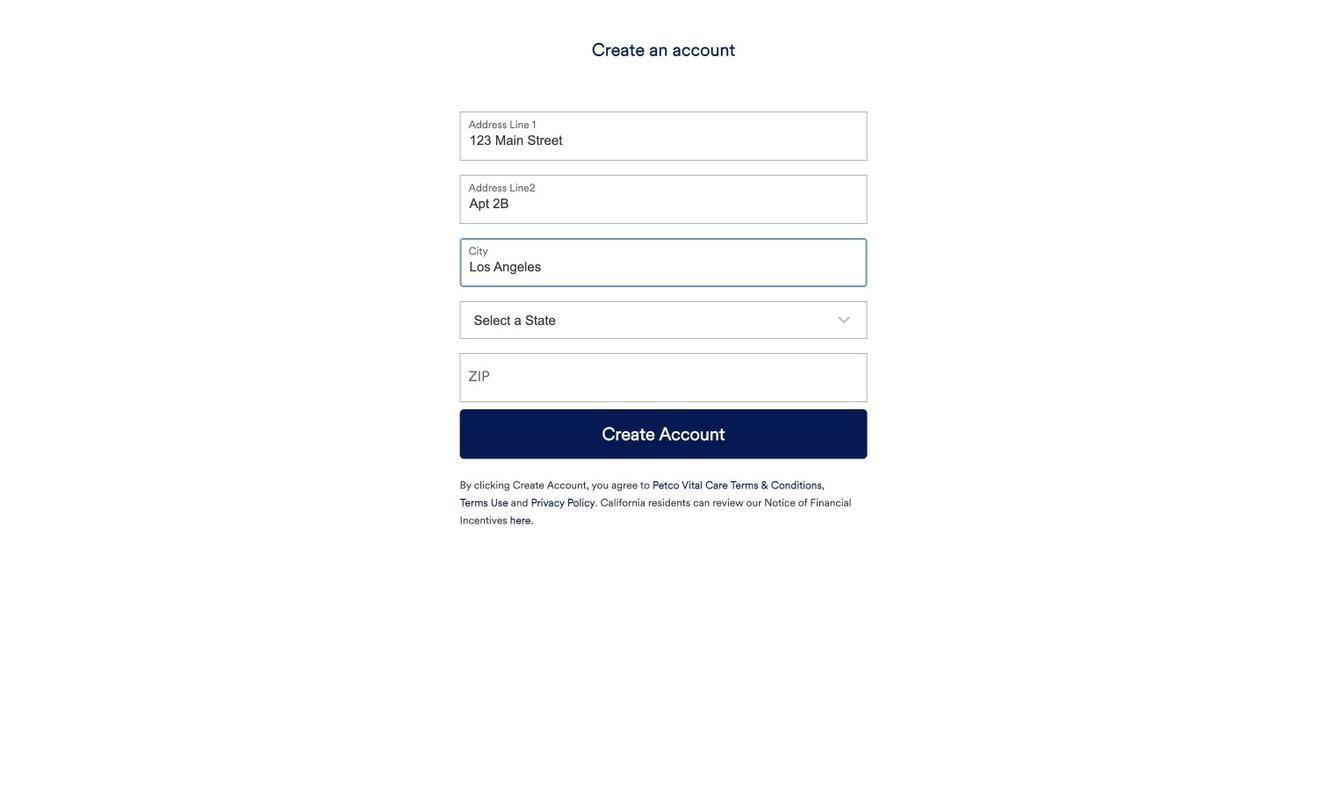 Task type: describe. For each thing, give the bounding box(es) containing it.
Address Line1 text field
[[460, 112, 867, 161]]

City text field
[[460, 238, 867, 287]]



Task type: vqa. For each thing, say whether or not it's contained in the screenshot.
ADDRESS LINE2 "text box"
yes



Task type: locate. For each thing, give the bounding box(es) containing it.
Address Line2 text field
[[460, 175, 867, 224]]

ZIP text field
[[460, 353, 867, 402]]



